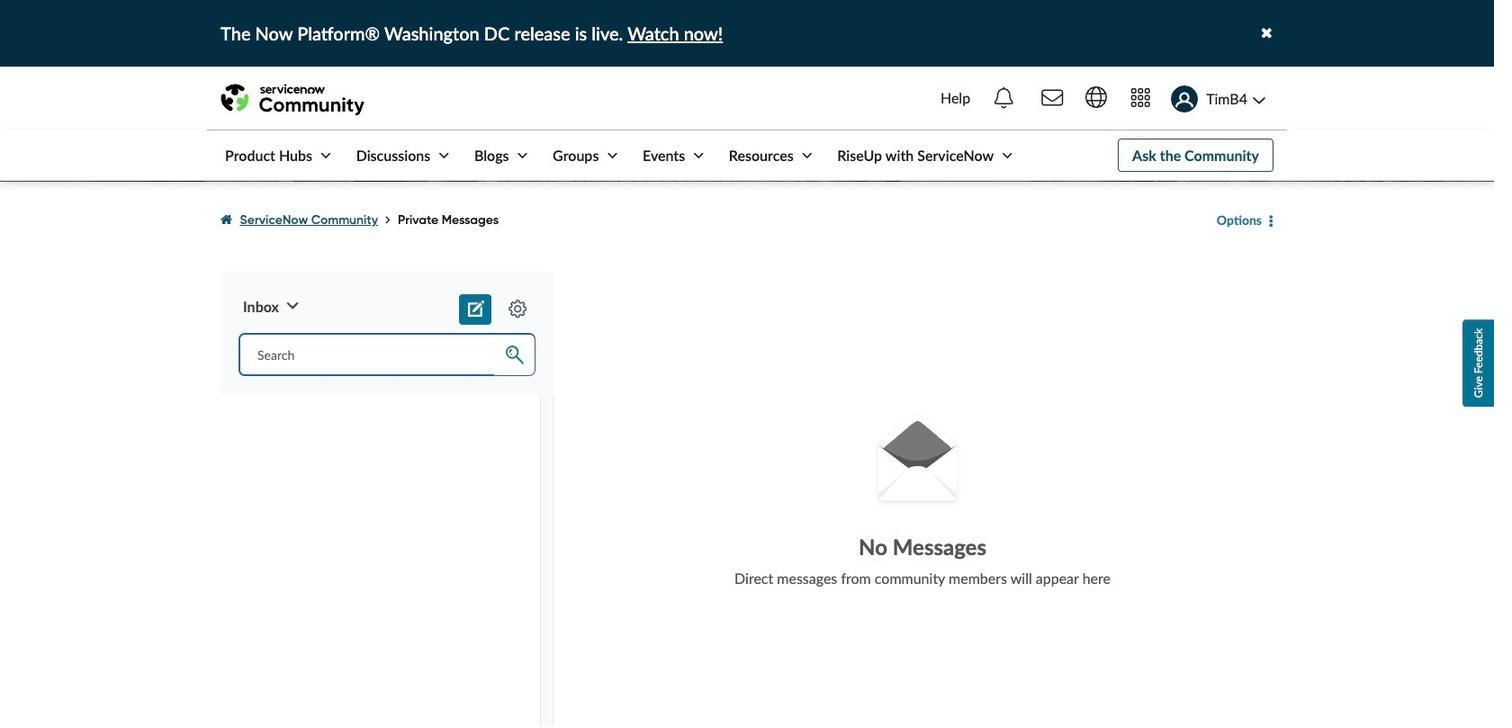 Task type: vqa. For each thing, say whether or not it's contained in the screenshot.
language selector icon
yes



Task type: locate. For each thing, give the bounding box(es) containing it.
menu bar
[[207, 131, 1016, 180]]

list
[[221, 196, 1205, 245]]

timb4 image
[[1171, 85, 1198, 112]]



Task type: describe. For each thing, give the bounding box(es) containing it.
close image
[[1261, 25, 1272, 41]]

language selector image
[[1086, 86, 1107, 108]]



